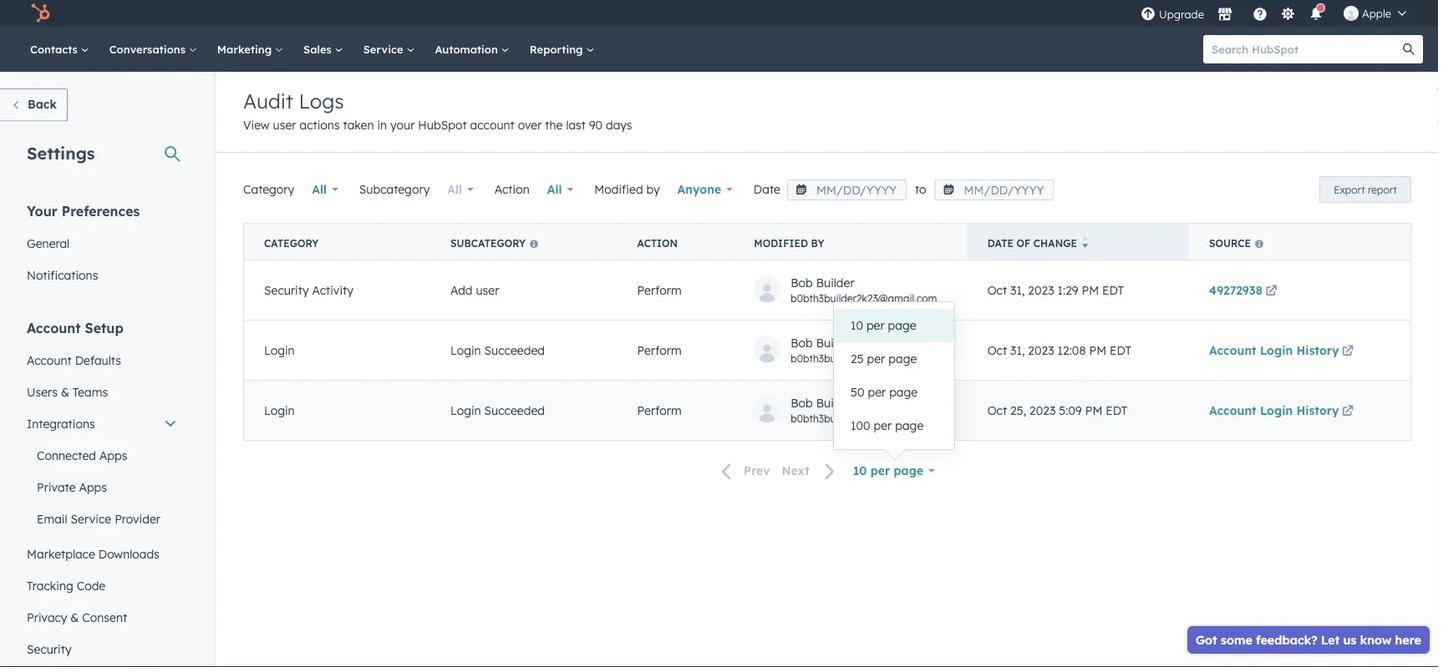 Task type: locate. For each thing, give the bounding box(es) containing it.
1 horizontal spatial all button
[[437, 173, 485, 206]]

page inside button
[[889, 385, 918, 400]]

1 vertical spatial bob
[[791, 335, 813, 350]]

notifications link
[[17, 260, 187, 291]]

modified by down days
[[595, 182, 660, 197]]

pm
[[1082, 283, 1099, 298], [1089, 343, 1107, 358], [1086, 404, 1103, 418]]

1 history from the top
[[1297, 343, 1339, 358]]

10 per page down 100 per page
[[853, 464, 924, 479]]

modified by down mm/dd/yyyy text box
[[754, 237, 825, 250]]

page for "25 per page" button
[[889, 352, 917, 367]]

100 per page button
[[834, 410, 955, 443]]

2 history from the top
[[1297, 404, 1339, 418]]

page down "25 per page" button
[[889, 385, 918, 400]]

security inside security link
[[27, 642, 72, 657]]

general
[[27, 236, 70, 251]]

builder for oct 31, 2023 1:29 pm edt
[[816, 275, 855, 290]]

edt
[[1103, 283, 1124, 298], [1110, 343, 1132, 358], [1106, 404, 1128, 418]]

0 vertical spatial apps
[[99, 448, 127, 463]]

builder up 25
[[816, 335, 855, 350]]

0 vertical spatial by
[[647, 182, 660, 197]]

perform for oct 31, 2023 1:29 pm edt
[[637, 283, 682, 298]]

per inside 100 per page button
[[874, 419, 892, 433]]

3 bob from the top
[[791, 396, 813, 410]]

2 vertical spatial bob
[[791, 396, 813, 410]]

by
[[647, 182, 660, 197], [811, 237, 825, 250]]

page down 50 per page button
[[895, 419, 924, 433]]

user right view
[[273, 118, 296, 132]]

security down privacy
[[27, 642, 72, 657]]

1 horizontal spatial security
[[264, 283, 309, 298]]

10 down 100
[[853, 464, 867, 479]]

MM/DD/YYYY text field
[[787, 180, 907, 201]]

0 horizontal spatial date
[[754, 182, 781, 197]]

downloads
[[98, 547, 159, 562]]

email service provider link
[[17, 504, 187, 535]]

back link
[[0, 89, 68, 122]]

1 vertical spatial 10 per page
[[853, 464, 924, 479]]

1 31, from the top
[[1011, 283, 1025, 298]]

security left activity
[[264, 283, 309, 298]]

31,
[[1011, 283, 1025, 298], [1011, 343, 1025, 358]]

2 perform from the top
[[637, 343, 682, 358]]

0 horizontal spatial by
[[647, 182, 660, 197]]

anyone
[[678, 182, 721, 197]]

1 vertical spatial date
[[988, 237, 1014, 250]]

user right "add"
[[476, 283, 499, 298]]

25 per page button
[[834, 343, 955, 376]]

link opens in a new window image for oct 31, 2023 12:08 pm edt
[[1342, 346, 1354, 358]]

2 login succeeded from the top
[[451, 404, 545, 418]]

1 vertical spatial subcategory
[[451, 237, 526, 250]]

1 bob from the top
[[791, 275, 813, 290]]

1 vertical spatial user
[[476, 283, 499, 298]]

the
[[545, 118, 563, 132]]

all down actions
[[312, 182, 327, 197]]

edt right 5:09
[[1106, 404, 1128, 418]]

date for date of change
[[988, 237, 1014, 250]]

per for 50 per page button
[[868, 385, 886, 400]]

0 horizontal spatial &
[[61, 385, 69, 400]]

1 vertical spatial builder
[[816, 335, 855, 350]]

login
[[264, 343, 295, 358], [451, 343, 481, 358], [1260, 343, 1293, 358], [264, 404, 295, 418], [451, 404, 481, 418], [1260, 404, 1293, 418]]

oct 25, 2023 5:09 pm edt
[[988, 404, 1128, 418]]

code
[[77, 579, 106, 593]]

2 horizontal spatial all button
[[536, 173, 584, 206]]

3 b0bth3builder2k23@gmail.com from the top
[[791, 412, 937, 425]]

1 vertical spatial account login history link
[[1210, 404, 1357, 418]]

oct 31, 2023 1:29 pm edt
[[988, 283, 1124, 298]]

0 vertical spatial date
[[754, 182, 781, 197]]

marketplace downloads link
[[17, 539, 187, 570]]

users
[[27, 385, 58, 400]]

0 horizontal spatial security
[[27, 642, 72, 657]]

your preferences
[[27, 203, 140, 219]]

account defaults link
[[17, 345, 187, 377]]

2 vertical spatial perform
[[637, 404, 682, 418]]

2023 for 1:29
[[1028, 283, 1055, 298]]

date left of
[[988, 237, 1014, 250]]

all down hubspot
[[447, 182, 462, 197]]

b0bth3builder2k23@gmail.com up 50
[[791, 352, 937, 365]]

private
[[37, 480, 76, 495]]

1 horizontal spatial action
[[637, 237, 678, 250]]

b0bth3builder2k23@gmail.com for oct 31, 2023 12:08 pm edt
[[791, 352, 937, 365]]

0 vertical spatial 10
[[851, 318, 863, 333]]

0 vertical spatial action
[[495, 182, 530, 197]]

history
[[1297, 343, 1339, 358], [1297, 404, 1339, 418]]

apps up email service provider
[[79, 480, 107, 495]]

50
[[851, 385, 865, 400]]

1 vertical spatial account login history
[[1210, 404, 1339, 418]]

1 perform from the top
[[637, 283, 682, 298]]

action down anyone on the top of the page
[[637, 237, 678, 250]]

consent
[[82, 611, 127, 625]]

1 vertical spatial 2023
[[1028, 343, 1055, 358]]

action down over
[[495, 182, 530, 197]]

1 horizontal spatial all
[[447, 182, 462, 197]]

31, for oct 31, 2023 12:08 pm edt
[[1011, 343, 1025, 358]]

&
[[61, 385, 69, 400], [70, 611, 79, 625]]

builder up 100
[[816, 396, 855, 410]]

3 all button from the left
[[536, 173, 584, 206]]

1 horizontal spatial modified
[[754, 237, 808, 250]]

change
[[1034, 237, 1077, 250]]

1 account login history from the top
[[1210, 343, 1339, 358]]

link opens in a new window image inside account login history 'link'
[[1342, 346, 1354, 358]]

security link
[[17, 634, 187, 666]]

2 account login history link from the top
[[1210, 404, 1357, 418]]

bob builder b0bth3builder2k23@gmail.com
[[791, 275, 937, 304], [791, 335, 937, 365], [791, 396, 937, 425]]

pm right 12:08
[[1089, 343, 1107, 358]]

2 all button from the left
[[437, 173, 485, 206]]

3 bob builder b0bth3builder2k23@gmail.com from the top
[[791, 396, 937, 425]]

2 builder from the top
[[816, 335, 855, 350]]

1 all from the left
[[312, 182, 327, 197]]

3 oct from the top
[[988, 404, 1007, 418]]

oct down date of change
[[988, 283, 1007, 298]]

0 horizontal spatial modified
[[595, 182, 643, 197]]

export report button
[[1320, 176, 1412, 203]]

1 horizontal spatial subcategory
[[451, 237, 526, 250]]

1 vertical spatial 10
[[853, 464, 867, 479]]

1 vertical spatial by
[[811, 237, 825, 250]]

connected apps link
[[17, 440, 187, 472]]

1 vertical spatial history
[[1297, 404, 1339, 418]]

account
[[27, 320, 81, 336], [1210, 343, 1257, 358], [27, 353, 72, 368], [1210, 404, 1257, 418]]

bob builder image
[[1344, 6, 1359, 21]]

0 vertical spatial 10 per page
[[851, 318, 917, 333]]

2 vertical spatial builder
[[816, 396, 855, 410]]

1 vertical spatial security
[[27, 642, 72, 657]]

31, down of
[[1011, 283, 1025, 298]]

0 horizontal spatial service
[[71, 512, 111, 527]]

date right 'anyone' popup button
[[754, 182, 781, 197]]

0 horizontal spatial user
[[273, 118, 296, 132]]

1 horizontal spatial &
[[70, 611, 79, 625]]

by left anyone on the top of the page
[[647, 182, 660, 197]]

1 horizontal spatial date
[[988, 237, 1014, 250]]

2 bob builder b0bth3builder2k23@gmail.com from the top
[[791, 335, 937, 365]]

10 per page up 25 per page
[[851, 318, 917, 333]]

per right 25
[[867, 352, 885, 367]]

page up "25 per page" button
[[888, 318, 917, 333]]

b0bth3builder2k23@gmail.com down 50
[[791, 412, 937, 425]]

all down the
[[547, 182, 562, 197]]

2023 left 1:29
[[1028, 283, 1055, 298]]

apple
[[1362, 6, 1392, 20]]

3 builder from the top
[[816, 396, 855, 410]]

1 vertical spatial perform
[[637, 343, 682, 358]]

1 bob builder b0bth3builder2k23@gmail.com from the top
[[791, 275, 937, 304]]

31, left 12:08
[[1011, 343, 1025, 358]]

service right sales link
[[363, 42, 407, 56]]

menu
[[1139, 0, 1418, 27]]

2 31, from the top
[[1011, 343, 1025, 358]]

1 vertical spatial edt
[[1110, 343, 1132, 358]]

page down 100 per page button
[[894, 464, 924, 479]]

2 oct from the top
[[988, 343, 1007, 358]]

Search HubSpot search field
[[1204, 35, 1408, 64]]

to
[[915, 182, 927, 197]]

0 horizontal spatial all button
[[301, 173, 349, 206]]

0 vertical spatial account login history link
[[1210, 343, 1357, 358]]

user inside audit logs view user actions taken in your hubspot account over the last 90 days
[[273, 118, 296, 132]]

2 vertical spatial 2023
[[1030, 404, 1056, 418]]

1 vertical spatial apps
[[79, 480, 107, 495]]

0 horizontal spatial modified by
[[595, 182, 660, 197]]

apps down integrations button
[[99, 448, 127, 463]]

1 vertical spatial login succeeded
[[451, 404, 545, 418]]

per up 25 per page
[[867, 318, 885, 333]]

modified by
[[595, 182, 660, 197], [754, 237, 825, 250]]

1 horizontal spatial by
[[811, 237, 825, 250]]

2 horizontal spatial all
[[547, 182, 562, 197]]

0 vertical spatial oct
[[988, 283, 1007, 298]]

per right 100
[[874, 419, 892, 433]]

1 vertical spatial succeeded
[[484, 404, 545, 418]]

2 vertical spatial pm
[[1086, 404, 1103, 418]]

1 vertical spatial oct
[[988, 343, 1007, 358]]

service down private apps link
[[71, 512, 111, 527]]

subcategory down your
[[359, 182, 430, 197]]

per inside "25 per page" button
[[867, 352, 885, 367]]

security for security
[[27, 642, 72, 657]]

None field
[[834, 309, 955, 443]]

1 oct from the top
[[988, 283, 1007, 298]]

link opens in a new window image
[[1342, 346, 1354, 358], [1342, 406, 1354, 418], [1342, 406, 1354, 418]]

all button for category
[[301, 173, 349, 206]]

bob builder b0bth3builder2k23@gmail.com for oct 31, 2023 1:29 pm edt
[[791, 275, 937, 304]]

1 vertical spatial service
[[71, 512, 111, 527]]

b0bth3builder2k23@gmail.com up 10 per page button
[[791, 292, 937, 304]]

50 per page button
[[834, 376, 955, 410]]

0 vertical spatial user
[[273, 118, 296, 132]]

settings image
[[1281, 7, 1296, 22]]

export report
[[1334, 183, 1398, 196]]

conversations
[[109, 42, 189, 56]]

prev button
[[712, 461, 776, 483]]

oct left 12:08
[[988, 343, 1007, 358]]

2023
[[1028, 283, 1055, 298], [1028, 343, 1055, 358], [1030, 404, 1056, 418]]

1 all button from the left
[[301, 173, 349, 206]]

& inside the privacy & consent link
[[70, 611, 79, 625]]

1 vertical spatial b0bth3builder2k23@gmail.com
[[791, 352, 937, 365]]

link opens in a new window image
[[1266, 286, 1278, 298], [1266, 286, 1278, 298], [1342, 346, 1354, 358]]

link opens in a new window image for oct 25, 2023 5:09 pm edt
[[1342, 406, 1354, 418]]

descending sort. press to sort ascending. image
[[1082, 237, 1089, 248]]

succeeded for oct 25, 2023 5:09 pm edt
[[484, 404, 545, 418]]

2 vertical spatial edt
[[1106, 404, 1128, 418]]

edt right 1:29
[[1103, 283, 1124, 298]]

pm right 1:29
[[1082, 283, 1099, 298]]

all button down the
[[536, 173, 584, 206]]

2 vertical spatial oct
[[988, 404, 1007, 418]]

apple button
[[1334, 0, 1417, 27]]

100 per page
[[851, 419, 924, 433]]

all button down actions
[[301, 173, 349, 206]]

0 vertical spatial b0bth3builder2k23@gmail.com
[[791, 292, 937, 304]]

1 account login history link from the top
[[1210, 343, 1357, 358]]

oct 31, 2023 12:08 pm edt
[[988, 343, 1132, 358]]

49272938 link
[[1210, 283, 1281, 298]]

your
[[390, 118, 415, 132]]

0 vertical spatial 31,
[[1011, 283, 1025, 298]]

1 login succeeded from the top
[[451, 343, 545, 358]]

2 bob from the top
[[791, 335, 813, 350]]

menu containing apple
[[1139, 0, 1418, 27]]

b0bth3builder2k23@gmail.com for oct 31, 2023 1:29 pm edt
[[791, 292, 937, 304]]

account for oct 25, 2023 5:09 pm edt's account login history 'link'
[[1210, 404, 1257, 418]]

conversations link
[[99, 27, 207, 72]]

list box
[[834, 309, 955, 443]]

2 succeeded from the top
[[484, 404, 545, 418]]

next
[[782, 464, 810, 479]]

account setup element
[[17, 319, 187, 666]]

0 vertical spatial 2023
[[1028, 283, 1055, 298]]

page down 10 per page button
[[889, 352, 917, 367]]

subcategory
[[359, 182, 430, 197], [451, 237, 526, 250]]

all for action
[[547, 182, 562, 197]]

0 vertical spatial bob builder b0bth3builder2k23@gmail.com
[[791, 275, 937, 304]]

per inside 50 per page button
[[868, 385, 886, 400]]

category down view
[[243, 182, 294, 197]]

50 per page
[[851, 385, 918, 400]]

b0bth3builder2k23@gmail.com
[[791, 292, 937, 304], [791, 352, 937, 365], [791, 412, 937, 425]]

2 all from the left
[[447, 182, 462, 197]]

edt right 12:08
[[1110, 343, 1132, 358]]

10 per page inside button
[[851, 318, 917, 333]]

perform for oct 25, 2023 5:09 pm edt
[[637, 404, 682, 418]]

all button down hubspot
[[437, 173, 485, 206]]

builder
[[816, 275, 855, 290], [816, 335, 855, 350], [816, 396, 855, 410]]

subcategory up the add user
[[451, 237, 526, 250]]

0 vertical spatial bob
[[791, 275, 813, 290]]

oct for oct 31, 2023 1:29 pm edt
[[988, 283, 1007, 298]]

0 vertical spatial pm
[[1082, 283, 1099, 298]]

2023 left 12:08
[[1028, 343, 1055, 358]]

3 perform from the top
[[637, 404, 682, 418]]

private apps
[[37, 480, 107, 495]]

source
[[1210, 237, 1251, 250]]

builder for oct 31, 2023 12:08 pm edt
[[816, 335, 855, 350]]

1 horizontal spatial modified by
[[754, 237, 825, 250]]

3 all from the left
[[547, 182, 562, 197]]

1 succeeded from the top
[[484, 343, 545, 358]]

0 vertical spatial login succeeded
[[451, 343, 545, 358]]

0 vertical spatial category
[[243, 182, 294, 197]]

security
[[264, 283, 309, 298], [27, 642, 72, 657]]

2 account login history from the top
[[1210, 404, 1339, 418]]

perform
[[637, 283, 682, 298], [637, 343, 682, 358], [637, 404, 682, 418]]

0 vertical spatial perform
[[637, 283, 682, 298]]

marketplace downloads
[[27, 547, 159, 562]]

bob for oct 31, 2023 1:29 pm edt
[[791, 275, 813, 290]]

oct left 25,
[[988, 404, 1007, 418]]

perform for oct 31, 2023 12:08 pm edt
[[637, 343, 682, 358]]

& right users
[[61, 385, 69, 400]]

pm for 1:29
[[1082, 283, 1099, 298]]

account login history
[[1210, 343, 1339, 358], [1210, 404, 1339, 418]]

2 vertical spatial bob builder b0bth3builder2k23@gmail.com
[[791, 396, 937, 425]]

per inside 10 per page dropdown button
[[871, 464, 890, 479]]

builder up 10 per page button
[[816, 275, 855, 290]]

0 vertical spatial &
[[61, 385, 69, 400]]

1 horizontal spatial service
[[363, 42, 407, 56]]

by down mm/dd/yyyy text box
[[811, 237, 825, 250]]

1 vertical spatial &
[[70, 611, 79, 625]]

sales
[[303, 42, 335, 56]]

0 vertical spatial succeeded
[[484, 343, 545, 358]]

category up security activity
[[264, 237, 319, 250]]

date inside button
[[988, 237, 1014, 250]]

per inside 10 per page button
[[867, 318, 885, 333]]

1 vertical spatial 31,
[[1011, 343, 1025, 358]]

upgrade image
[[1141, 7, 1156, 22]]

login succeeded for oct 25, 2023 5:09 pm edt
[[451, 404, 545, 418]]

pm right 5:09
[[1086, 404, 1103, 418]]

10 up 25
[[851, 318, 863, 333]]

10 per page inside dropdown button
[[853, 464, 924, 479]]

2023 right 25,
[[1030, 404, 1056, 418]]

account login history for oct 25, 2023 5:09 pm edt
[[1210, 404, 1339, 418]]

1 vertical spatial bob builder b0bth3builder2k23@gmail.com
[[791, 335, 937, 365]]

1 builder from the top
[[816, 275, 855, 290]]

0 vertical spatial service
[[363, 42, 407, 56]]

0 vertical spatial security
[[264, 283, 309, 298]]

0 vertical spatial builder
[[816, 275, 855, 290]]

account login history link
[[1210, 343, 1357, 358], [1210, 404, 1357, 418]]

1:29
[[1058, 283, 1079, 298]]

& inside users & teams link
[[61, 385, 69, 400]]

oct for oct 25, 2023 5:09 pm edt
[[988, 404, 1007, 418]]

0 vertical spatial account login history
[[1210, 343, 1339, 358]]

0 horizontal spatial action
[[495, 182, 530, 197]]

date
[[754, 182, 781, 197], [988, 237, 1014, 250]]

service
[[363, 42, 407, 56], [71, 512, 111, 527]]

0 vertical spatial subcategory
[[359, 182, 430, 197]]

49272938
[[1210, 283, 1263, 298]]

marketing link
[[207, 27, 293, 72]]

integrations button
[[17, 408, 187, 440]]

0 horizontal spatial all
[[312, 182, 327, 197]]

page
[[888, 318, 917, 333], [889, 352, 917, 367], [889, 385, 918, 400], [895, 419, 924, 433], [894, 464, 924, 479]]

0 vertical spatial edt
[[1103, 283, 1124, 298]]

1 vertical spatial pm
[[1089, 343, 1107, 358]]

bob
[[791, 275, 813, 290], [791, 335, 813, 350], [791, 396, 813, 410]]

per down 100 per page
[[871, 464, 890, 479]]

per right 50
[[868, 385, 886, 400]]

account for account login history 'link' related to oct 31, 2023 12:08 pm edt
[[1210, 343, 1257, 358]]

actions
[[300, 118, 340, 132]]

1 b0bth3builder2k23@gmail.com from the top
[[791, 292, 937, 304]]

all button for subcategory
[[437, 173, 485, 206]]

1 vertical spatial modified
[[754, 237, 808, 250]]

provider
[[115, 512, 160, 527]]

bob for oct 25, 2023 5:09 pm edt
[[791, 396, 813, 410]]

help image
[[1253, 8, 1268, 23]]

2 b0bth3builder2k23@gmail.com from the top
[[791, 352, 937, 365]]

2 vertical spatial b0bth3builder2k23@gmail.com
[[791, 412, 937, 425]]

0 vertical spatial history
[[1297, 343, 1339, 358]]

& right privacy
[[70, 611, 79, 625]]



Task type: vqa. For each thing, say whether or not it's contained in the screenshot.
Save view BUTTON
no



Task type: describe. For each thing, give the bounding box(es) containing it.
apps for private apps
[[79, 480, 107, 495]]

5:09
[[1059, 404, 1082, 418]]

reporting
[[530, 42, 586, 56]]

page for 10 per page button
[[888, 318, 917, 333]]

2023 for 5:09
[[1030, 404, 1056, 418]]

none field containing 10 per page
[[834, 309, 955, 443]]

builder for oct 25, 2023 5:09 pm edt
[[816, 396, 855, 410]]

private apps link
[[17, 472, 187, 504]]

bob builder b0bth3builder2k23@gmail.com for oct 25, 2023 5:09 pm edt
[[791, 396, 937, 425]]

date of change button
[[968, 224, 1189, 260]]

connected
[[37, 448, 96, 463]]

privacy & consent link
[[17, 602, 187, 634]]

12:08
[[1058, 343, 1086, 358]]

security activity
[[264, 283, 353, 298]]

your preferences element
[[17, 202, 187, 291]]

oct for oct 31, 2023 12:08 pm edt
[[988, 343, 1007, 358]]

preferences
[[62, 203, 140, 219]]

audit
[[243, 89, 293, 114]]

per for 10 per page button
[[867, 318, 885, 333]]

next button
[[776, 461, 846, 483]]

account for account setup element
[[27, 320, 81, 336]]

MM/DD/YYYY text field
[[935, 180, 1054, 201]]

notifications button
[[1302, 0, 1331, 27]]

1 vertical spatial category
[[264, 237, 319, 250]]

connected apps
[[37, 448, 127, 463]]

marketplaces image
[[1218, 8, 1233, 23]]

service link
[[353, 27, 425, 72]]

all button for action
[[536, 173, 584, 206]]

all for category
[[312, 182, 327, 197]]

hubspot image
[[30, 3, 50, 23]]

pagination navigation
[[712, 460, 846, 483]]

upgrade
[[1159, 8, 1204, 21]]

defaults
[[75, 353, 121, 368]]

1 vertical spatial modified by
[[754, 237, 825, 250]]

report
[[1368, 183, 1398, 196]]

100
[[851, 419, 871, 433]]

per for 100 per page button
[[874, 419, 892, 433]]

descending sort. press to sort ascending. element
[[1082, 237, 1089, 251]]

export
[[1334, 183, 1366, 196]]

0 vertical spatial modified
[[595, 182, 643, 197]]

1 horizontal spatial user
[[476, 283, 499, 298]]

integrations
[[27, 417, 95, 431]]

bob for oct 31, 2023 12:08 pm edt
[[791, 335, 813, 350]]

10 inside button
[[851, 318, 863, 333]]

email
[[37, 512, 67, 527]]

page for 100 per page button
[[895, 419, 924, 433]]

10 per page button
[[846, 455, 943, 488]]

contacts link
[[20, 27, 99, 72]]

apps for connected apps
[[99, 448, 127, 463]]

31, for oct 31, 2023 1:29 pm edt
[[1011, 283, 1025, 298]]

per for "25 per page" button
[[867, 352, 885, 367]]

account login history link for oct 25, 2023 5:09 pm edt
[[1210, 404, 1357, 418]]

history for oct 31, 2023 12:08 pm edt
[[1297, 343, 1339, 358]]

page inside dropdown button
[[894, 464, 924, 479]]

privacy
[[27, 611, 67, 625]]

succeeded for oct 31, 2023 12:08 pm edt
[[484, 343, 545, 358]]

link opens in a new window image for oct 31, 2023 1:29 pm edt
[[1266, 286, 1278, 298]]

settings
[[27, 143, 95, 163]]

search image
[[1403, 43, 1415, 55]]

service inside account setup element
[[71, 512, 111, 527]]

1 vertical spatial action
[[637, 237, 678, 250]]

link opens in a new window image for oct 31, 2023 12:08 pm edt
[[1342, 346, 1354, 358]]

email service provider
[[37, 512, 160, 527]]

settings link
[[1278, 5, 1299, 22]]

& for privacy
[[70, 611, 79, 625]]

account login history link for oct 31, 2023 12:08 pm edt
[[1210, 343, 1357, 358]]

25
[[851, 352, 864, 367]]

tracking code link
[[17, 570, 187, 602]]

add user
[[451, 283, 499, 298]]

login succeeded for oct 31, 2023 12:08 pm edt
[[451, 343, 545, 358]]

90
[[589, 118, 603, 132]]

date for date
[[754, 182, 781, 197]]

edt for oct 31, 2023 1:29 pm edt
[[1103, 283, 1124, 298]]

privacy & consent
[[27, 611, 127, 625]]

hubspot link
[[20, 3, 63, 23]]

25,
[[1011, 404, 1027, 418]]

sales link
[[293, 27, 353, 72]]

automation link
[[425, 27, 520, 72]]

edt for oct 31, 2023 12:08 pm edt
[[1110, 343, 1132, 358]]

taken
[[343, 118, 374, 132]]

notifications image
[[1309, 8, 1324, 23]]

pm for 5:09
[[1086, 404, 1103, 418]]

reporting link
[[520, 27, 605, 72]]

10 inside dropdown button
[[853, 464, 867, 479]]

audit logs view user actions taken in your hubspot account over the last 90 days
[[243, 89, 632, 132]]

security for security activity
[[264, 283, 309, 298]]

add
[[451, 283, 473, 298]]

in
[[377, 118, 387, 132]]

help button
[[1246, 0, 1275, 27]]

account for account defaults link
[[27, 353, 72, 368]]

0 horizontal spatial subcategory
[[359, 182, 430, 197]]

account
[[470, 118, 515, 132]]

25 per page
[[851, 352, 917, 367]]

anyone button
[[667, 173, 744, 206]]

& for users
[[61, 385, 69, 400]]

edt for oct 25, 2023 5:09 pm edt
[[1106, 404, 1128, 418]]

notifications
[[27, 268, 98, 283]]

days
[[606, 118, 632, 132]]

teams
[[73, 385, 108, 400]]

marketplace
[[27, 547, 95, 562]]

b0bth3builder2k23@gmail.com for oct 25, 2023 5:09 pm edt
[[791, 412, 937, 425]]

tracking code
[[27, 579, 106, 593]]

view
[[243, 118, 270, 132]]

10 per page button
[[834, 309, 955, 343]]

page for 50 per page button
[[889, 385, 918, 400]]

list box containing 10 per page
[[834, 309, 955, 443]]

all for subcategory
[[447, 182, 462, 197]]

search button
[[1395, 35, 1423, 64]]

over
[[518, 118, 542, 132]]

account login history for oct 31, 2023 12:08 pm edt
[[1210, 343, 1339, 358]]

marketplaces button
[[1208, 0, 1243, 27]]

pm for 12:08
[[1089, 343, 1107, 358]]

account defaults
[[27, 353, 121, 368]]

prev
[[744, 464, 770, 479]]

logs
[[299, 89, 344, 114]]

bob builder b0bth3builder2k23@gmail.com for oct 31, 2023 12:08 pm edt
[[791, 335, 937, 365]]

automation
[[435, 42, 501, 56]]

history for oct 25, 2023 5:09 pm edt
[[1297, 404, 1339, 418]]

0 vertical spatial modified by
[[595, 182, 660, 197]]

marketing
[[217, 42, 275, 56]]

general link
[[17, 228, 187, 260]]

2023 for 12:08
[[1028, 343, 1055, 358]]



